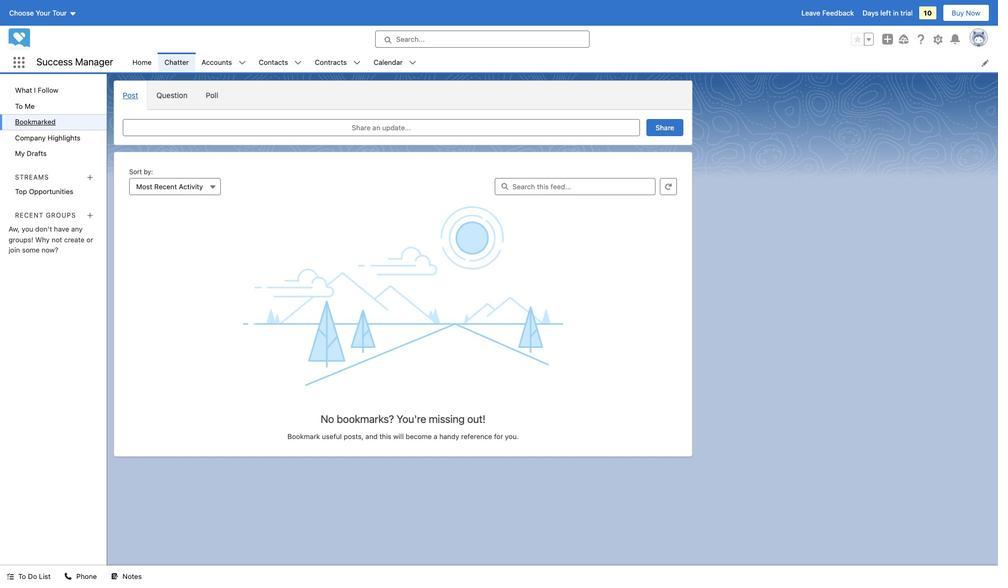 Task type: describe. For each thing, give the bounding box(es) containing it.
join
[[9, 246, 20, 254]]

leave feedback link
[[802, 9, 855, 17]]

sort
[[129, 168, 142, 176]]

success manager
[[36, 56, 113, 68]]

have
[[54, 225, 69, 233]]

company highlights
[[15, 133, 80, 142]]

list containing home
[[126, 53, 999, 72]]

out!
[[468, 413, 486, 425]]

question link
[[147, 81, 197, 109]]

accounts list item
[[195, 53, 253, 72]]

Search this feed... search field
[[495, 178, 656, 195]]

top
[[15, 187, 27, 196]]

me
[[25, 102, 35, 110]]

leave feedback
[[802, 9, 855, 17]]

you.
[[505, 432, 519, 441]]

contracts link
[[309, 53, 353, 72]]

by:
[[144, 168, 153, 176]]

text default image for accounts
[[239, 59, 246, 67]]

chatter link
[[158, 53, 195, 72]]

useful
[[322, 432, 342, 441]]

calendar link
[[367, 53, 409, 72]]

Sort by: button
[[129, 178, 221, 195]]

and
[[366, 432, 378, 441]]

accounts link
[[195, 53, 239, 72]]

streams link
[[15, 173, 49, 181]]

most
[[136, 182, 152, 191]]

1 vertical spatial recent
[[15, 211, 44, 219]]

my drafts link
[[0, 146, 107, 162]]

or
[[87, 235, 93, 244]]

text default image inside calendar "list item"
[[409, 59, 417, 67]]

text default image inside notes button
[[111, 573, 118, 581]]

bookmarks?
[[337, 413, 394, 425]]

top opportunities link
[[0, 184, 107, 200]]

no bookmarks? you're missing out!
[[321, 413, 486, 425]]

aw,
[[9, 225, 20, 233]]

calendar
[[374, 58, 403, 66]]

reference
[[462, 432, 493, 441]]

this
[[380, 432, 392, 441]]

create
[[64, 235, 85, 244]]

bookmarked
[[15, 117, 56, 126]]

do
[[28, 572, 37, 581]]

your
[[36, 9, 50, 17]]

question
[[156, 91, 188, 100]]

to for to do list
[[18, 572, 26, 581]]

trial
[[901, 9, 914, 17]]

search...
[[396, 35, 425, 43]]

what
[[15, 86, 32, 94]]

text default image inside to do list button
[[6, 573, 14, 581]]

why not create or join some now?
[[9, 235, 93, 254]]

most recent activity
[[136, 182, 203, 191]]

to me link
[[0, 98, 107, 114]]

contacts
[[259, 58, 288, 66]]

contacts link
[[253, 53, 295, 72]]

recent inside sort by: button
[[154, 182, 177, 191]]

activity
[[179, 182, 203, 191]]

groups!
[[9, 235, 33, 244]]

drafts
[[27, 149, 47, 158]]

any
[[71, 225, 83, 233]]

bookmark useful posts, and this will become a handy reference for you.
[[288, 432, 519, 441]]

home
[[133, 58, 152, 66]]

left
[[881, 9, 892, 17]]

phone
[[76, 572, 97, 581]]

no
[[321, 413, 334, 425]]

become
[[406, 432, 432, 441]]

poll
[[206, 91, 218, 100]]

days
[[863, 9, 879, 17]]

choose your tour button
[[9, 4, 77, 21]]

manager
[[75, 56, 113, 68]]

follow
[[38, 86, 59, 94]]

recent groups link
[[15, 211, 76, 219]]

buy
[[952, 9, 965, 17]]

top opportunities
[[15, 187, 73, 196]]

aw, you don't have any groups!
[[9, 225, 83, 244]]



Task type: vqa. For each thing, say whether or not it's contained in the screenshot.
Inn
no



Task type: locate. For each thing, give the bounding box(es) containing it.
1 vertical spatial text default image
[[111, 573, 118, 581]]

handy
[[440, 432, 460, 441]]

to left me
[[15, 102, 23, 110]]

share
[[352, 123, 371, 132], [656, 123, 675, 132]]

10
[[924, 9, 933, 17]]

1 horizontal spatial recent
[[154, 182, 177, 191]]

list
[[126, 53, 999, 72]]

text default image left notes
[[111, 573, 118, 581]]

opportunities
[[29, 187, 73, 196]]

posts,
[[344, 432, 364, 441]]

to
[[15, 102, 23, 110], [18, 572, 26, 581]]

success
[[36, 56, 73, 68]]

tab list
[[114, 80, 693, 110]]

feedback
[[823, 9, 855, 17]]

share button
[[647, 119, 684, 136]]

sort by:
[[129, 168, 153, 176]]

missing
[[429, 413, 465, 425]]

company
[[15, 133, 46, 142]]

share for share
[[656, 123, 675, 132]]

0 vertical spatial recent
[[154, 182, 177, 191]]

leave
[[802, 9, 821, 17]]

text default image right "contracts"
[[353, 59, 361, 67]]

recent right most
[[154, 182, 177, 191]]

contacts list item
[[253, 53, 309, 72]]

tab list containing post
[[114, 80, 693, 110]]

update...
[[383, 123, 411, 132]]

highlights
[[48, 133, 80, 142]]

to inside button
[[18, 572, 26, 581]]

text default image right 'contacts'
[[295, 59, 302, 67]]

phone button
[[58, 566, 103, 587]]

you
[[22, 225, 33, 233]]

text default image inside accounts list item
[[239, 59, 246, 67]]

text default image down search... at the top left of the page
[[409, 59, 417, 67]]

1 horizontal spatial text default image
[[409, 59, 417, 67]]

company highlights link
[[0, 130, 107, 146]]

2 share from the left
[[656, 123, 675, 132]]

0 vertical spatial text default image
[[409, 59, 417, 67]]

a
[[434, 432, 438, 441]]

why
[[35, 235, 50, 244]]

don't
[[35, 225, 52, 233]]

my drafts
[[15, 149, 47, 158]]

bookmarked link
[[0, 114, 107, 130]]

share for share an update...
[[352, 123, 371, 132]]

0 vertical spatial to
[[15, 102, 23, 110]]

what i follow
[[15, 86, 59, 94]]

bookmark
[[288, 432, 320, 441]]

text default image
[[409, 59, 417, 67], [111, 573, 118, 581]]

now
[[967, 9, 981, 17]]

recent up you
[[15, 211, 44, 219]]

share an update... button
[[123, 119, 641, 136]]

text default image inside contacts list item
[[295, 59, 302, 67]]

streams
[[15, 173, 49, 181]]

0 horizontal spatial recent
[[15, 211, 44, 219]]

accounts
[[202, 58, 232, 66]]

post
[[123, 91, 138, 100]]

text default image inside phone button
[[65, 573, 72, 581]]

text default image right accounts on the top of the page
[[239, 59, 246, 67]]

post link
[[114, 81, 147, 109]]

will
[[394, 432, 404, 441]]

search... button
[[375, 31, 590, 48]]

1 horizontal spatial share
[[656, 123, 675, 132]]

buy now
[[952, 9, 981, 17]]

text default image left do
[[6, 573, 14, 581]]

poll link
[[197, 81, 228, 109]]

recent groups
[[15, 211, 76, 219]]

text default image inside contracts list item
[[353, 59, 361, 67]]

0 horizontal spatial text default image
[[111, 573, 118, 581]]

tour
[[52, 9, 67, 17]]

groups
[[46, 211, 76, 219]]

0 horizontal spatial share
[[352, 123, 371, 132]]

group
[[852, 33, 874, 46]]

notes
[[123, 572, 142, 581]]

in
[[894, 9, 899, 17]]

text default image
[[239, 59, 246, 67], [295, 59, 302, 67], [353, 59, 361, 67], [6, 573, 14, 581], [65, 573, 72, 581]]

chatter
[[165, 58, 189, 66]]

you're
[[397, 413, 427, 425]]

no bookmarks? you're missing out! status
[[123, 387, 684, 441]]

to left do
[[18, 572, 26, 581]]

share an update...
[[352, 123, 411, 132]]

to for to me
[[15, 102, 23, 110]]

calendar list item
[[367, 53, 423, 72]]

text default image for contracts
[[353, 59, 361, 67]]

to me
[[15, 102, 35, 110]]

home link
[[126, 53, 158, 72]]

contracts
[[315, 58, 347, 66]]

notes button
[[104, 566, 148, 587]]

1 share from the left
[[352, 123, 371, 132]]

days left in trial
[[863, 9, 914, 17]]

choose your tour
[[9, 9, 67, 17]]

what i follow link
[[0, 83, 107, 98]]

my
[[15, 149, 25, 158]]

for
[[494, 432, 503, 441]]

now?
[[42, 246, 58, 254]]

to do list button
[[0, 566, 57, 587]]

text default image left phone
[[65, 573, 72, 581]]

some
[[22, 246, 40, 254]]

text default image for contacts
[[295, 59, 302, 67]]

not
[[52, 235, 62, 244]]

contracts list item
[[309, 53, 367, 72]]

buy now button
[[943, 4, 990, 21]]

1 vertical spatial to
[[18, 572, 26, 581]]

an
[[373, 123, 381, 132]]



